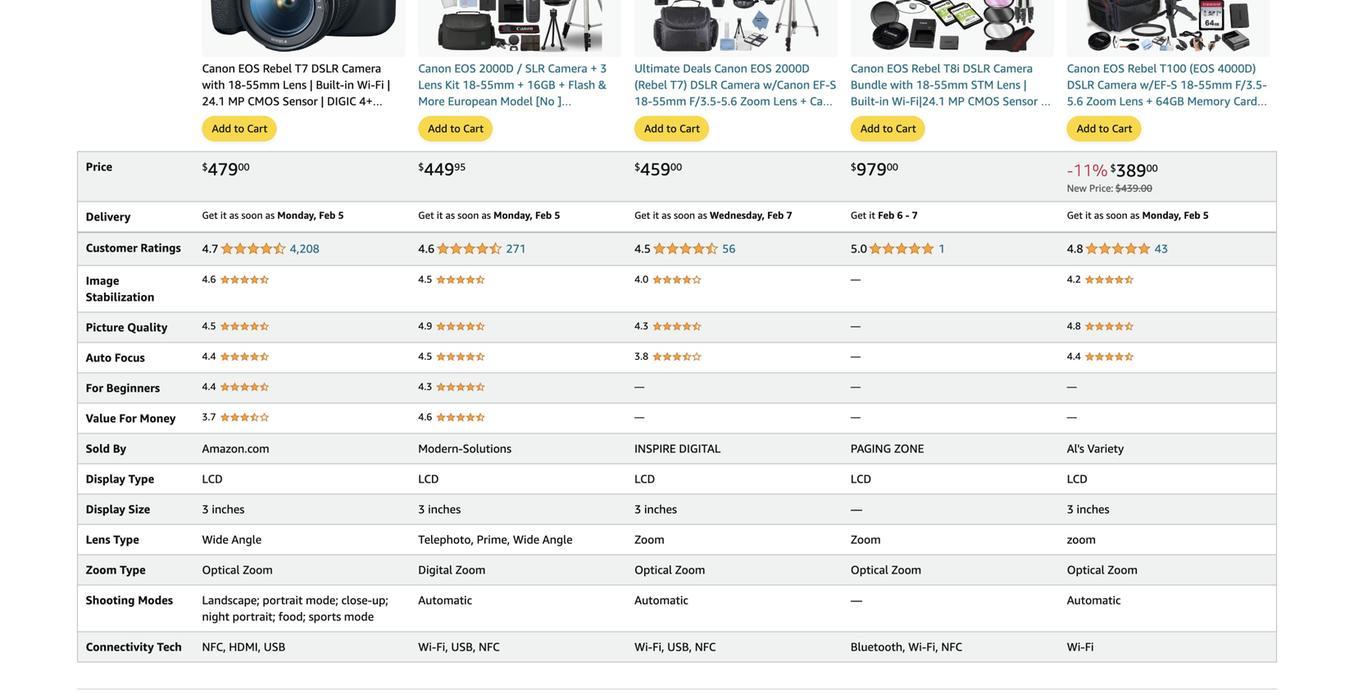 Task type: describe. For each thing, give the bounding box(es) containing it.
solutions
[[463, 442, 512, 455]]

t100
[[1160, 62, 1187, 75]]

cmos for 55mm
[[968, 94, 1000, 108]]

hood,
[[1097, 111, 1128, 124]]

1 get it as soon as monday, feb 5 from the left
[[202, 210, 344, 221]]

full for built-
[[313, 111, 332, 124]]

2 feb from the left
[[535, 210, 552, 221]]

3 feb from the left
[[767, 210, 784, 221]]

3 as from the left
[[445, 210, 455, 221]]

43
[[1155, 242, 1168, 255]]

(eos
[[1190, 62, 1215, 75]]

3 3 inches from the left
[[635, 503, 677, 516]]

shooting modes
[[86, 594, 173, 607]]

camera inside ultimate deals canon eos 2000d (rebel t7) dslr camera w/canon ef-s 18-55mm f/3.5-5.6 zoom lens + case + 32gb memory card + topknotch kit (renewed)
[[721, 78, 760, 91]]

stabilization
[[86, 290, 154, 304]]

paging
[[851, 442, 891, 455]]

479
[[208, 159, 238, 179]]

4 inches from the left
[[1077, 503, 1109, 516]]

in inside canon eos rebel t8i dslr camera bundle with 18-55mm stm lens | built-in wi-fi|24.1 mp cmos sensor | |digic 8 image processor and full hd videos + 64gb memory(17pcs)
[[879, 94, 889, 108]]

$ for 479
[[202, 161, 208, 173]]

2 4.8 from the top
[[1067, 320, 1081, 332]]

price:
[[1089, 182, 1113, 194]]

+ inside canon eos rebel t8i dslr camera bundle with 18-55mm stm lens | built-in wi-fi|24.1 mp cmos sensor | |digic 8 image processor and full hd videos + 64gb memory(17pcs)
[[888, 127, 895, 141]]

lens inside 'canon eos rebel t7 dslr camera with 18-55mm lens | built-in wi-fi | 24.1 mp cmos sensor | digic 4+ image processor and full hd videos'
[[283, 78, 307, 91]]

2 nfc from the left
[[695, 640, 716, 654]]

and for |
[[290, 111, 310, 124]]

amazon.com
[[202, 442, 269, 455]]

4 3 inches from the left
[[1067, 503, 1109, 516]]

more
[[418, 94, 445, 108]]

(renewed),
[[418, 111, 476, 124]]

979
[[857, 159, 887, 179]]

55mm inside canon eos rebel t100 (eos 4000d) dslr camera w/ef-s 18-55mm f/3.5- 5.6 zoom lens + 64gb memory card, case, hood, grip-pod, filter professional photo bundle (renewed)
[[1198, 78, 1232, 91]]

$ for 459
[[635, 161, 640, 173]]

1 add to cart from the left
[[212, 122, 268, 135]]

bundle inside canon eos rebel t100 (eos 4000d) dslr camera w/ef-s 18-55mm f/3.5- 5.6 zoom lens + 64gb memory card, case, hood, grip-pod, filter professional photo bundle (renewed)
[[1168, 127, 1204, 141]]

00 inside -11% $ 389 00
[[1146, 162, 1158, 174]]

canon eos rebel t7 dslr camera with 18-55mm lens | built-in wi-fi | 24.1 mp cmos sensor | digic 4+ image processor and full hd videos
[[202, 62, 390, 124]]

55mm inside ultimate deals canon eos 2000d (rebel t7) dslr camera w/canon ef-s 18-55mm f/3.5-5.6 zoom lens + case + 32gb memory card + topknotch kit (renewed)
[[652, 94, 686, 108]]

telephoto, prime, wide angle
[[418, 533, 573, 546]]

5 add to cart from the left
[[1077, 122, 1132, 135]]

value for money
[[86, 412, 176, 425]]

4 to from the left
[[883, 122, 893, 135]]

5 get from the left
[[1067, 210, 1083, 221]]

1 automatic from the left
[[418, 594, 472, 607]]

18- inside ultimate deals canon eos 2000d (rebel t7) dslr camera w/canon ef-s 18-55mm f/3.5-5.6 zoom lens + case + 32gb memory card + topknotch kit (renewed)
[[635, 94, 652, 108]]

1 7 from the left
[[786, 210, 792, 221]]

4+
[[359, 94, 373, 108]]

$ 479 00
[[202, 159, 250, 179]]

2 automatic from the left
[[635, 594, 688, 607]]

prime,
[[477, 533, 510, 546]]

auto
[[86, 351, 112, 364]]

dslr inside 'canon eos rebel t7 dslr camera with 18-55mm lens | built-in wi-fi | 24.1 mp cmos sensor | digic 4+ image processor and full hd videos'
[[311, 62, 339, 75]]

with inside 'canon eos rebel t7 dslr camera with 18-55mm lens | built-in wi-fi | 24.1 mp cmos sensor | digic 4+ image processor and full hd videos'
[[202, 78, 225, 91]]

card,
[[1233, 94, 1260, 108]]

case
[[810, 94, 834, 108]]

3 add to cart from the left
[[644, 122, 700, 135]]

|digic
[[851, 111, 883, 124]]

al's
[[1067, 442, 1084, 455]]

4.4 for focus
[[202, 350, 216, 362]]

2 it from the left
[[437, 210, 443, 221]]

close-
[[341, 594, 372, 607]]

+ left case
[[800, 94, 807, 108]]

4 cart from the left
[[896, 122, 916, 135]]

2 wi-fi, usb, nfc from the left
[[635, 640, 716, 654]]

lens inside canon eos rebel t100 (eos 4000d) dslr camera w/ef-s 18-55mm f/3.5- 5.6 zoom lens + 64gb memory card, case, hood, grip-pod, filter professional photo bundle (renewed)
[[1119, 94, 1143, 108]]

4000d)
[[1218, 62, 1256, 75]]

lens inside ultimate deals canon eos 2000d (rebel t7) dslr camera w/canon ef-s 18-55mm f/3.5-5.6 zoom lens + case + 32gb memory card + topknotch kit (renewed)
[[773, 94, 797, 108]]

449
[[424, 159, 454, 179]]

1 wi-fi, usb, nfc from the left
[[418, 640, 500, 654]]

1 horizontal spatial kit
[[515, 111, 530, 124]]

7 as from the left
[[1094, 210, 1104, 221]]

1 optical zoom from the left
[[202, 563, 273, 577]]

4 add to cart submit from the left
[[852, 117, 924, 141]]

18- inside canon eos rebel t8i dslr camera bundle with 18-55mm stm lens | built-in wi-fi|24.1 mp cmos sensor | |digic 8 image processor and full hd videos + 64gb memory(17pcs)
[[916, 78, 934, 91]]

sensor for built-
[[283, 94, 318, 108]]

zoom inside ultimate deals canon eos 2000d (rebel t7) dslr camera w/canon ef-s 18-55mm f/3.5-5.6 zoom lens + case + 32gb memory card + topknotch kit (renewed)
[[740, 94, 770, 108]]

portrait
[[263, 594, 303, 607]]

- inside -11% $ 389 00
[[1067, 160, 1073, 180]]

1 angle from the left
[[231, 533, 262, 546]]

3 up wide angle
[[202, 503, 209, 516]]

2 lcd from the left
[[418, 472, 439, 486]]

lens inside canon eos 2000d / slr camera + 3 lens kit 18-55mm + 16gb + flash & more european model [no ] (renewed), 128gb kit
[[418, 78, 442, 91]]

quality
[[127, 321, 168, 334]]

3 down al's
[[1067, 503, 1074, 516]]

2 add to cart from the left
[[428, 122, 484, 135]]

image inside image stabilization
[[86, 274, 119, 287]]

+ right the card
[[749, 111, 756, 124]]

image for fi|24.1
[[896, 111, 928, 124]]

4 add from the left
[[861, 122, 880, 135]]

get it feb 6 - 7
[[851, 210, 918, 221]]

display for display type
[[86, 472, 125, 486]]

6
[[897, 210, 903, 221]]

6 as from the left
[[698, 210, 707, 221]]

128gb
[[479, 111, 512, 124]]

dslr inside canon eos rebel t8i dslr camera bundle with 18-55mm stm lens | built-in wi-fi|24.1 mp cmos sensor | |digic 8 image processor and full hd videos + 64gb memory(17pcs)
[[963, 62, 990, 75]]

5 cart from the left
[[1112, 122, 1132, 135]]

+ inside canon eos rebel t100 (eos 4000d) dslr camera w/ef-s 18-55mm f/3.5- 5.6 zoom lens + 64gb memory card, case, hood, grip-pod, filter professional photo bundle (renewed)
[[1146, 94, 1153, 108]]

canon eos rebel t100 (eos 4000d) dslr camera w/ef-s 18-55mm f/3.5-5.6 zoom lens + 64gb memory card, case, hood, grip-pod, filter professional photo bundle (renewed) image
[[1082, 0, 1256, 57]]

1 vertical spatial -
[[905, 210, 909, 221]]

1 to from the left
[[234, 122, 244, 135]]

2 wide from the left
[[513, 533, 539, 546]]

1 it from the left
[[220, 210, 227, 221]]

2 to from the left
[[450, 122, 460, 135]]

5 as from the left
[[662, 210, 671, 221]]

3 get from the left
[[635, 210, 650, 221]]

food;
[[279, 610, 306, 623]]

(rebel
[[635, 78, 667, 91]]

18- inside 'canon eos rebel t7 dslr camera with 18-55mm lens | built-in wi-fi | 24.1 mp cmos sensor | digic 4+ image processor and full hd videos'
[[228, 78, 246, 91]]

delivery
[[86, 210, 131, 223]]

sensor for lens
[[1003, 94, 1038, 108]]

eos for canon eos 2000d / slr camera + 3 lens kit 18-55mm + 16gb + flash & more european model [no ] (renewed), 128gb kit
[[454, 62, 476, 75]]

4 feb from the left
[[878, 210, 895, 221]]

+ down the /
[[517, 78, 524, 91]]

zoom for zoom
[[1067, 533, 1096, 546]]

3 inches from the left
[[644, 503, 677, 516]]

4.2
[[1067, 273, 1081, 285]]

4.4 for beginners
[[202, 381, 216, 392]]

canon eos rebel t8i dslr camera bundle with 18-55mm stm lens | built-in wi-fi|24.1 mp cmos sensor | |digic 8 image processor and full hd videos + 64gb memory(17pcs)
[[851, 62, 1045, 141]]

type for lens type
[[113, 533, 139, 546]]

5 feb from the left
[[1184, 210, 1201, 221]]

canon for canon eos rebel t8i dslr camera bundle with 18-55mm stm lens | built-in wi-fi|24.1 mp cmos sensor | |digic 8 image processor and full hd videos + 64gb memory(17pcs)
[[851, 62, 884, 75]]

digital zoom
[[418, 563, 486, 577]]

1 inches from the left
[[212, 503, 245, 516]]

3 optical zoom from the left
[[851, 563, 921, 577]]

type for zoom type
[[120, 563, 146, 577]]

8 as from the left
[[1130, 210, 1140, 221]]

night
[[202, 610, 230, 623]]

slr
[[525, 62, 545, 75]]

focus
[[115, 351, 145, 364]]

connectivity tech
[[86, 640, 182, 654]]

4 soon from the left
[[1106, 210, 1128, 221]]

3 it from the left
[[653, 210, 659, 221]]

4.5 right quality at the left of the page
[[202, 320, 216, 332]]

1 horizontal spatial fi
[[1085, 640, 1094, 654]]

4 optical zoom from the left
[[1067, 563, 1138, 577]]

2 optical zoom from the left
[[635, 563, 705, 577]]

digic
[[327, 94, 356, 108]]

professional
[[1067, 127, 1131, 141]]

4,208
[[290, 242, 320, 255]]

topknotch
[[759, 111, 815, 124]]

$ inside -11% $ 389 00
[[1110, 162, 1116, 174]]

memory inside ultimate deals canon eos 2000d (rebel t7) dslr camera w/canon ef-s 18-55mm f/3.5-5.6 zoom lens + case + 32gb memory card + topknotch kit (renewed)
[[676, 111, 719, 124]]

32gb
[[644, 111, 673, 124]]

$ for 979
[[851, 161, 857, 173]]

eos inside ultimate deals canon eos 2000d (rebel t7) dslr camera w/canon ef-s 18-55mm f/3.5-5.6 zoom lens + case + 32gb memory card + topknotch kit (renewed)
[[750, 62, 772, 75]]

canon eos rebel t100 (eos 4000d) dslr camera w/ef-s 18-55mm f/3.5- 5.6 zoom lens + 64gb memory card, case, hood, grip-pod, filter professional photo bundle (renewed) link
[[1067, 60, 1270, 141]]

55mm inside 'canon eos rebel t7 dslr camera with 18-55mm lens | built-in wi-fi | 24.1 mp cmos sensor | digic 4+ image processor and full hd videos'
[[246, 78, 280, 91]]

f/3.5- inside ultimate deals canon eos 2000d (rebel t7) dslr camera w/canon ef-s 18-55mm f/3.5-5.6 zoom lens + case + 32gb memory card + topknotch kit (renewed)
[[689, 94, 721, 108]]

3 cart from the left
[[680, 122, 700, 135]]

4 get from the left
[[851, 210, 867, 221]]

0 vertical spatial 4.3
[[635, 320, 648, 332]]

ultimate deals canon eos 2000d (rebel t7) dslr camera w/canon ef-s 18-55mm f/3.5-5.6 zoom lens + case + 32gb memory card + topknotch kit (renewed) image
[[649, 0, 823, 57]]

hd for |
[[1029, 111, 1045, 124]]

271
[[506, 242, 526, 255]]

+ up flash
[[591, 62, 597, 75]]

zone
[[894, 442, 924, 455]]

18- inside canon eos 2000d / slr camera + 3 lens kit 18-55mm + 16gb + flash & more european model [no ] (renewed), 128gb kit
[[462, 78, 480, 91]]

lens type
[[86, 533, 139, 546]]

2 3 inches from the left
[[418, 503, 461, 516]]

2 optical from the left
[[635, 563, 672, 577]]

4 as from the left
[[482, 210, 491, 221]]

$ for 449
[[418, 161, 424, 173]]

3 down inspire
[[635, 503, 641, 516]]

memory(17pcs)
[[930, 127, 1010, 141]]

]
[[558, 94, 562, 108]]

canon eos rebel t7 dslr camera with 18-55mm lens | built-in wi-fi | 24.1 mp cmos sensor | digic 4+ image processor and full hd videos image
[[206, 0, 402, 57]]

ultimate deals canon eos 2000d (rebel t7) dslr camera w/canon ef-s 18-55mm f/3.5-5.6 zoom lens + case + 32gb memory card + topknotch kit (renewed)
[[635, 62, 836, 141]]

inspire
[[635, 442, 676, 455]]

1 fi, from the left
[[436, 640, 448, 654]]

dslr inside canon eos rebel t100 (eos 4000d) dslr camera w/ef-s 18-55mm f/3.5- 5.6 zoom lens + 64gb memory card, case, hood, grip-pod, filter professional photo bundle (renewed)
[[1067, 78, 1094, 91]]

f/3.5- inside canon eos rebel t100 (eos 4000d) dslr camera w/ef-s 18-55mm f/3.5- 5.6 zoom lens + 64gb memory card, case, hood, grip-pod, filter professional photo bundle (renewed)
[[1235, 78, 1267, 91]]

1 add to cart submit from the left
[[203, 117, 276, 141]]

3 inside canon eos 2000d / slr camera + 3 lens kit 18-55mm + 16gb + flash & more european model [no ] (renewed), 128gb kit
[[600, 62, 607, 75]]

eos for canon eos rebel t8i dslr camera bundle with 18-55mm stm lens | built-in wi-fi|24.1 mp cmos sensor | |digic 8 image processor and full hd videos + 64gb memory(17pcs)
[[887, 62, 908, 75]]

customer
[[86, 241, 138, 255]]

t7
[[295, 62, 308, 75]]

display type
[[86, 472, 154, 486]]

paging zone
[[851, 442, 924, 455]]

ef-
[[813, 78, 830, 91]]

4 lcd from the left
[[851, 472, 871, 486]]

modes
[[138, 594, 173, 607]]

in inside 'canon eos rebel t7 dslr camera with 18-55mm lens | built-in wi-fi | 24.1 mp cmos sensor | digic 4+ image processor and full hd videos'
[[344, 78, 354, 91]]

t8i
[[944, 62, 960, 75]]

canon eos 2000d / slr camera + 3 lens kit 18-55mm + 16gb + flash & more european model [no ] (renewed), 128gb kit link
[[418, 60, 621, 124]]

with inside canon eos rebel t8i dslr camera bundle with 18-55mm stm lens | built-in wi-fi|24.1 mp cmos sensor | |digic 8 image processor and full hd videos + 64gb memory(17pcs)
[[890, 78, 913, 91]]

3 lcd from the left
[[635, 472, 655, 486]]

money
[[140, 412, 176, 425]]

flash
[[568, 78, 595, 91]]

and for stm
[[984, 111, 1003, 124]]

1 optical from the left
[[202, 563, 240, 577]]

4.5 up the '4.0'
[[635, 242, 651, 255]]

lens
[[86, 533, 110, 546]]

canon for canon eos rebel t7 dslr camera with 18-55mm lens | built-in wi-fi | 24.1 mp cmos sensor | digic 4+ image processor and full hd videos
[[202, 62, 235, 75]]

hdmi,
[[229, 640, 261, 654]]

price
[[86, 160, 112, 173]]

canon eos 2000d / slr camera + 3 lens kit 18-55mm + 16gb + flash & more european model [no ] (renewed), 128gb kit image
[[433, 0, 607, 57]]

2 angle from the left
[[542, 533, 573, 546]]

2 monday, from the left
[[494, 210, 533, 221]]

mp for fi|24.1
[[948, 94, 965, 108]]

sold
[[86, 442, 110, 455]]

auto focus
[[86, 351, 145, 364]]

2 fi, from the left
[[653, 640, 664, 654]]

camera for in
[[342, 62, 381, 75]]

wi- inside 'canon eos rebel t7 dslr camera with 18-55mm lens | built-in wi-fi | 24.1 mp cmos sensor | digic 4+ image processor and full hd videos'
[[357, 78, 375, 91]]

/
[[517, 62, 522, 75]]

2 get from the left
[[418, 210, 434, 221]]

56
[[722, 242, 736, 255]]

4.5 up 4.9
[[418, 273, 432, 285]]

display size
[[86, 503, 150, 516]]

digital
[[679, 442, 721, 455]]

1 lcd from the left
[[202, 472, 223, 486]]

canon for canon eos rebel t100 (eos 4000d) dslr camera w/ef-s 18-55mm f/3.5- 5.6 zoom lens + 64gb memory card, case, hood, grip-pod, filter professional photo bundle (renewed)
[[1067, 62, 1100, 75]]

stm
[[971, 78, 994, 91]]

1 3 inches from the left
[[202, 503, 245, 516]]

0 horizontal spatial kit
[[445, 78, 459, 91]]

digital
[[418, 563, 452, 577]]

built- inside canon eos rebel t8i dslr camera bundle with 18-55mm stm lens | built-in wi-fi|24.1 mp cmos sensor | |digic 8 image processor and full hd videos + 64gb memory(17pcs)
[[851, 94, 879, 108]]

1 wide from the left
[[202, 533, 228, 546]]

wednesday,
[[710, 210, 765, 221]]

bluetooth,
[[851, 640, 905, 654]]

&
[[598, 78, 607, 91]]

telephoto,
[[418, 533, 474, 546]]

3 add from the left
[[644, 122, 664, 135]]

2 soon from the left
[[458, 210, 479, 221]]

2000d inside canon eos 2000d / slr camera + 3 lens kit 18-55mm + 16gb + flash & more european model [no ] (renewed), 128gb kit
[[479, 62, 514, 75]]

for
[[86, 381, 103, 395]]

1 soon from the left
[[241, 210, 263, 221]]

hd for in
[[335, 111, 351, 124]]

camera for +
[[548, 62, 588, 75]]

2000d inside ultimate deals canon eos 2000d (rebel t7) dslr camera w/canon ef-s 18-55mm f/3.5-5.6 zoom lens + case + 32gb memory card + topknotch kit (renewed)
[[775, 62, 810, 75]]

dslr inside ultimate deals canon eos 2000d (rebel t7) dslr camera w/canon ef-s 18-55mm f/3.5-5.6 zoom lens + case + 32gb memory card + topknotch kit (renewed)
[[690, 78, 718, 91]]



Task type: locate. For each thing, give the bounding box(es) containing it.
3 soon from the left
[[674, 210, 695, 221]]

1 horizontal spatial 4.3
[[635, 320, 648, 332]]

4.3 up 3.8
[[635, 320, 648, 332]]

0 vertical spatial zoom
[[1067, 533, 1096, 546]]

64gb inside canon eos rebel t100 (eos 4000d) dslr camera w/ef-s 18-55mm f/3.5- 5.6 zoom lens + 64gb memory card, case, hood, grip-pod, filter professional photo bundle (renewed)
[[1156, 94, 1184, 108]]

3 optical from the left
[[851, 563, 888, 577]]

angle right prime,
[[542, 533, 573, 546]]

get it as soon as wednesday, feb 7
[[635, 210, 792, 221]]

2 horizontal spatial automatic
[[1067, 594, 1121, 607]]

0 horizontal spatial (renewed)
[[635, 127, 689, 141]]

cart
[[247, 122, 268, 135], [463, 122, 484, 135], [680, 122, 700, 135], [896, 122, 916, 135], [1112, 122, 1132, 135]]

1 (renewed) from the left
[[635, 127, 689, 141]]

connectivity
[[86, 640, 154, 654]]

5 to from the left
[[1099, 122, 1109, 135]]

0 vertical spatial built-
[[316, 78, 344, 91]]

1 horizontal spatial in
[[879, 94, 889, 108]]

angle up landscape;
[[231, 533, 262, 546]]

1 horizontal spatial hd
[[1029, 111, 1045, 124]]

4.9
[[418, 320, 432, 332]]

eos inside canon eos rebel t8i dslr camera bundle with 18-55mm stm lens | built-in wi-fi|24.1 mp cmos sensor | |digic 8 image processor and full hd videos + 64gb memory(17pcs)
[[887, 62, 908, 75]]

1 with from the left
[[202, 78, 225, 91]]

processor up $ 479 00
[[237, 111, 287, 124]]

camera inside canon eos 2000d / slr camera + 3 lens kit 18-55mm + 16gb + flash & more european model [no ] (renewed), 128gb kit
[[548, 62, 588, 75]]

zoom
[[740, 94, 770, 108], [1086, 94, 1116, 108], [635, 533, 665, 546], [851, 533, 881, 546], [243, 563, 273, 577], [455, 563, 486, 577], [675, 563, 705, 577], [891, 563, 921, 577], [1108, 563, 1138, 577]]

3 rebel from the left
[[1128, 62, 1157, 75]]

new price: $439.00
[[1067, 182, 1152, 194]]

eos up european
[[454, 62, 476, 75]]

2 rebel from the left
[[911, 62, 941, 75]]

2 horizontal spatial image
[[896, 111, 928, 124]]

image down "24.1" on the left
[[202, 111, 234, 124]]

1 vertical spatial type
[[113, 533, 139, 546]]

type right lens
[[113, 533, 139, 546]]

soon down the 95
[[458, 210, 479, 221]]

lcd
[[202, 472, 223, 486], [418, 472, 439, 486], [635, 472, 655, 486], [851, 472, 871, 486], [1067, 472, 1088, 486]]

0 vertical spatial fi
[[375, 78, 384, 91]]

5 add from the left
[[1077, 122, 1096, 135]]

$ inside the $ 979 00
[[851, 161, 857, 173]]

camera up stm
[[993, 62, 1033, 75]]

kit down case
[[818, 111, 832, 124]]

kit up european
[[445, 78, 459, 91]]

4.6 up 4.9
[[418, 242, 435, 255]]

0 vertical spatial 4.8
[[1067, 242, 1083, 255]]

0 vertical spatial in
[[344, 78, 354, 91]]

(renewed) inside canon eos rebel t100 (eos 4000d) dslr camera w/ef-s 18-55mm f/3.5- 5.6 zoom lens + 64gb memory card, case, hood, grip-pod, filter professional photo bundle (renewed)
[[1207, 127, 1262, 141]]

ultimate deals canon eos 2000d (rebel t7) dslr camera w/canon ef-s 18-55mm f/3.5-5.6 zoom lens + case + 32gb memory card + topknotch kit (renewed) link
[[635, 60, 838, 141]]

with
[[202, 78, 225, 91], [890, 78, 913, 91]]

1 full from the left
[[313, 111, 332, 124]]

$ inside $ 479 00
[[202, 161, 208, 173]]

display down sold by
[[86, 472, 125, 486]]

0 horizontal spatial cmos
[[248, 94, 280, 108]]

2 s from the left
[[1171, 78, 1177, 91]]

canon eos rebel t8i dslr camera bundle with 18-55mm stm lens | built-in wi-fi|24.1 mp cmos sensor | |digic 8 image processor and full hd videos + 64gb memory(17pcs) link
[[851, 60, 1054, 141]]

add to cart down "24.1" on the left
[[212, 122, 268, 135]]

lcd down amazon.com
[[202, 472, 223, 486]]

3 eos from the left
[[750, 62, 772, 75]]

cmos inside 'canon eos rebel t7 dslr camera with 18-55mm lens | built-in wi-fi | 24.1 mp cmos sensor | digic 4+ image processor and full hd videos'
[[248, 94, 280, 108]]

0 horizontal spatial bundle
[[851, 78, 887, 91]]

2 horizontal spatial rebel
[[1128, 62, 1157, 75]]

0 horizontal spatial processor
[[237, 111, 287, 124]]

for beginners
[[86, 381, 160, 395]]

built- up digic in the left top of the page
[[316, 78, 344, 91]]

add to cart up $ 459 00
[[644, 122, 700, 135]]

mode
[[344, 610, 374, 623]]

55mm inside canon eos 2000d / slr camera + 3 lens kit 18-55mm + 16gb + flash & more european model [no ] (renewed), 128gb kit
[[480, 78, 514, 91]]

get up 4.7
[[202, 210, 218, 221]]

1 processor from the left
[[237, 111, 287, 124]]

inches down inspire
[[644, 503, 677, 516]]

dslr
[[311, 62, 339, 75], [963, 62, 990, 75], [690, 78, 718, 91], [1067, 78, 1094, 91]]

2 horizontal spatial kit
[[818, 111, 832, 124]]

1 horizontal spatial 5.6
[[1067, 94, 1083, 108]]

rebel for 55mm
[[263, 62, 292, 75]]

modern-solutions
[[418, 442, 512, 455]]

0 horizontal spatial wi-fi, usb, nfc
[[418, 640, 500, 654]]

1 4.8 from the top
[[1067, 242, 1083, 255]]

00 inside $ 459 00
[[671, 161, 682, 173]]

[no
[[536, 94, 555, 108]]

2 horizontal spatial monday,
[[1142, 210, 1181, 221]]

1 vertical spatial 64gb
[[898, 127, 927, 141]]

0 horizontal spatial built-
[[316, 78, 344, 91]]

sports
[[309, 610, 341, 623]]

1 horizontal spatial full
[[1006, 111, 1026, 124]]

sensor inside canon eos rebel t8i dslr camera bundle with 18-55mm stm lens | built-in wi-fi|24.1 mp cmos sensor | |digic 8 image processor and full hd videos + 64gb memory(17pcs)
[[1003, 94, 1038, 108]]

0 horizontal spatial videos
[[354, 111, 389, 124]]

2 get it as soon as monday, feb 5 from the left
[[418, 210, 560, 221]]

image inside canon eos rebel t8i dslr camera bundle with 18-55mm stm lens | built-in wi-fi|24.1 mp cmos sensor | |digic 8 image processor and full hd videos + 64gb memory(17pcs)
[[896, 111, 928, 124]]

1 vertical spatial bundle
[[1168, 127, 1204, 141]]

0 horizontal spatial mp
[[228, 94, 245, 108]]

1 vertical spatial built-
[[851, 94, 879, 108]]

4 add to cart from the left
[[861, 122, 916, 135]]

camera inside canon eos rebel t8i dslr camera bundle with 18-55mm stm lens | built-in wi-fi|24.1 mp cmos sensor | |digic 8 image processor and full hd videos + 64gb memory(17pcs)
[[993, 62, 1033, 75]]

4.8 up 4.2 on the right of the page
[[1067, 242, 1083, 255]]

3 up &
[[600, 62, 607, 75]]

1
[[939, 242, 945, 255]]

4 optical from the left
[[1067, 563, 1105, 577]]

3 monday, from the left
[[1142, 210, 1181, 221]]

wide up landscape;
[[202, 533, 228, 546]]

variety
[[1087, 442, 1124, 455]]

5 lcd from the left
[[1067, 472, 1088, 486]]

hd down digic in the left top of the page
[[335, 111, 351, 124]]

55mm down t7)
[[652, 94, 686, 108]]

3 to from the left
[[666, 122, 677, 135]]

canon inside ultimate deals canon eos 2000d (rebel t7) dslr camera w/canon ef-s 18-55mm f/3.5-5.6 zoom lens + case + 32gb memory card + topknotch kit (renewed)
[[714, 62, 747, 75]]

Add to Cart submit
[[203, 117, 276, 141], [419, 117, 492, 141], [635, 117, 708, 141], [852, 117, 924, 141], [1068, 117, 1141, 141]]

1 horizontal spatial 5
[[554, 210, 560, 221]]

1 as from the left
[[229, 210, 239, 221]]

it
[[220, 210, 227, 221], [437, 210, 443, 221], [653, 210, 659, 221], [869, 210, 875, 221], [1085, 210, 1092, 221]]

0 horizontal spatial -
[[905, 210, 909, 221]]

s
[[830, 78, 836, 91], [1171, 78, 1177, 91]]

1 horizontal spatial sensor
[[1003, 94, 1038, 108]]

image inside 'canon eos rebel t7 dslr camera with 18-55mm lens | built-in wi-fi | 24.1 mp cmos sensor | digic 4+ image processor and full hd videos'
[[202, 111, 234, 124]]

cmos for lens
[[248, 94, 280, 108]]

picture quality
[[86, 321, 168, 334]]

canon inside canon eos rebel t8i dslr camera bundle with 18-55mm stm lens | built-in wi-fi|24.1 mp cmos sensor | |digic 8 image processor and full hd videos + 64gb memory(17pcs)
[[851, 62, 884, 75]]

f/3.5- down 'deals'
[[689, 94, 721, 108]]

2 add from the left
[[428, 122, 447, 135]]

by
[[113, 442, 126, 455]]

image stabilization
[[86, 274, 154, 304]]

type for display type
[[128, 472, 154, 486]]

0 horizontal spatial memory
[[676, 111, 719, 124]]

rebel for 18-
[[911, 62, 941, 75]]

1 add from the left
[[212, 122, 231, 135]]

1 eos from the left
[[238, 62, 260, 75]]

1 get from the left
[[202, 210, 218, 221]]

angle
[[231, 533, 262, 546], [542, 533, 573, 546]]

2 eos from the left
[[454, 62, 476, 75]]

2 vertical spatial 4.6
[[418, 411, 432, 423]]

5.6 inside canon eos rebel t100 (eos 4000d) dslr camera w/ef-s 18-55mm f/3.5- 5.6 zoom lens + 64gb memory card, case, hood, grip-pod, filter professional photo bundle (renewed)
[[1067, 94, 1083, 108]]

2 mp from the left
[[948, 94, 965, 108]]

1 horizontal spatial -
[[1067, 160, 1073, 180]]

2000d left the /
[[479, 62, 514, 75]]

eos up hood,
[[1103, 62, 1125, 75]]

sensor inside 'canon eos rebel t7 dslr camera with 18-55mm lens | built-in wi-fi | 24.1 mp cmos sensor | digic 4+ image processor and full hd videos'
[[283, 94, 318, 108]]

mp inside canon eos rebel t8i dslr camera bundle with 18-55mm stm lens | built-in wi-fi|24.1 mp cmos sensor | |digic 8 image processor and full hd videos + 64gb memory(17pcs)
[[948, 94, 965, 108]]

0 horizontal spatial with
[[202, 78, 225, 91]]

built- inside 'canon eos rebel t7 dslr camera with 18-55mm lens | built-in wi-fi | 24.1 mp cmos sensor | digic 4+ image processor and full hd videos'
[[316, 78, 344, 91]]

soon left wednesday,
[[674, 210, 695, 221]]

canon eos rebel t8i dslr camera bundle with 18-55mm stm lens | built-in wi-fi|24.1 mp cmos sensor | |digic 8 image processor and full hd videos + 64gb memory(17pcs) image
[[865, 0, 1039, 57]]

videos down |digic
[[851, 127, 885, 141]]

f/3.5- up the card,
[[1235, 78, 1267, 91]]

al's variety
[[1067, 442, 1124, 455]]

1 usb, from the left
[[451, 640, 476, 654]]

portrait;
[[233, 610, 276, 623]]

lens down "w/canon"
[[773, 94, 797, 108]]

rebel inside canon eos rebel t100 (eos 4000d) dslr camera w/ef-s 18-55mm f/3.5- 5.6 zoom lens + 64gb memory card, case, hood, grip-pod, filter professional photo bundle (renewed)
[[1128, 62, 1157, 75]]

videos for 4+
[[354, 111, 389, 124]]

0 vertical spatial type
[[128, 472, 154, 486]]

videos inside 'canon eos rebel t7 dslr camera with 18-55mm lens | built-in wi-fi | 24.1 mp cmos sensor | digic 4+ image processor and full hd videos'
[[354, 111, 389, 124]]

s inside canon eos rebel t100 (eos 4000d) dslr camera w/ef-s 18-55mm f/3.5- 5.6 zoom lens + 64gb memory card, case, hood, grip-pod, filter professional photo bundle (renewed)
[[1171, 78, 1177, 91]]

2 cmos from the left
[[968, 94, 1000, 108]]

hd inside 'canon eos rebel t7 dslr camera with 18-55mm lens | built-in wi-fi | 24.1 mp cmos sensor | digic 4+ image processor and full hd videos'
[[335, 111, 351, 124]]

memory left the card
[[676, 111, 719, 124]]

cart left photo
[[1112, 122, 1132, 135]]

18- inside canon eos rebel t100 (eos 4000d) dslr camera w/ef-s 18-55mm f/3.5- 5.6 zoom lens + 64gb memory card, case, hood, grip-pod, filter professional photo bundle (renewed)
[[1180, 78, 1198, 91]]

1 cart from the left
[[247, 122, 268, 135]]

canon inside 'canon eos rebel t7 dslr camera with 18-55mm lens | built-in wi-fi | 24.1 mp cmos sensor | digic 4+ image processor and full hd videos'
[[202, 62, 235, 75]]

get down new
[[1067, 210, 1083, 221]]

and inside 'canon eos rebel t7 dslr camera with 18-55mm lens | built-in wi-fi | 24.1 mp cmos sensor | digic 4+ image processor and full hd videos'
[[290, 111, 310, 124]]

canon right 'deals'
[[714, 62, 747, 75]]

camera inside canon eos rebel t100 (eos 4000d) dslr camera w/ef-s 18-55mm f/3.5- 5.6 zoom lens + 64gb memory card, case, hood, grip-pod, filter professional photo bundle (renewed)
[[1097, 78, 1137, 91]]

canon inside canon eos rebel t100 (eos 4000d) dslr camera w/ef-s 18-55mm f/3.5- 5.6 zoom lens + 64gb memory card, case, hood, grip-pod, filter professional photo bundle (renewed)
[[1067, 62, 1100, 75]]

2 5 from the left
[[554, 210, 560, 221]]

add to cart submit up the $ 979 00
[[852, 117, 924, 141]]

3 up telephoto,
[[418, 503, 425, 516]]

sensor up memory(17pcs)
[[1003, 94, 1038, 108]]

eos inside canon eos rebel t100 (eos 4000d) dslr camera w/ef-s 18-55mm f/3.5- 5.6 zoom lens + 64gb memory card, case, hood, grip-pod, filter professional photo bundle (renewed)
[[1103, 62, 1125, 75]]

1 horizontal spatial cmos
[[968, 94, 1000, 108]]

rebel up w/ef-
[[1128, 62, 1157, 75]]

2 as from the left
[[265, 210, 275, 221]]

1 horizontal spatial videos
[[851, 127, 885, 141]]

full inside 'canon eos rebel t7 dslr camera with 18-55mm lens | built-in wi-fi | 24.1 mp cmos sensor | digic 4+ image processor and full hd videos'
[[313, 111, 332, 124]]

0 horizontal spatial sensor
[[283, 94, 318, 108]]

1 vertical spatial zoom
[[86, 563, 117, 577]]

0 horizontal spatial 64gb
[[898, 127, 927, 141]]

2000d up "w/canon"
[[775, 62, 810, 75]]

4.0
[[635, 273, 648, 285]]

2 with from the left
[[890, 78, 913, 91]]

1 monday, from the left
[[277, 210, 316, 221]]

64gb inside canon eos rebel t8i dslr camera bundle with 18-55mm stm lens | built-in wi-fi|24.1 mp cmos sensor | |digic 8 image processor and full hd videos + 64gb memory(17pcs)
[[898, 127, 927, 141]]

1 horizontal spatial f/3.5-
[[1235, 78, 1267, 91]]

4.6
[[418, 242, 435, 255], [202, 273, 216, 285], [418, 411, 432, 423]]

0 vertical spatial 4.6
[[418, 242, 435, 255]]

size
[[128, 503, 150, 516]]

eos up 8
[[887, 62, 908, 75]]

landscape;
[[202, 594, 260, 607]]

2 5.6 from the left
[[1067, 94, 1083, 108]]

camera up the 4+
[[342, 62, 381, 75]]

2 processor from the left
[[931, 111, 981, 124]]

usb,
[[451, 640, 476, 654], [667, 640, 692, 654]]

0 horizontal spatial 5.6
[[721, 94, 737, 108]]

1 rebel from the left
[[263, 62, 292, 75]]

4.5 down 4.9
[[418, 350, 432, 362]]

get up 5.0
[[851, 210, 867, 221]]

mp right "24.1" on the left
[[228, 94, 245, 108]]

canon for canon eos 2000d / slr camera + 3 lens kit 18-55mm + 16gb + flash & more european model [no ] (renewed), 128gb kit
[[418, 62, 451, 75]]

2 cart from the left
[[463, 122, 484, 135]]

get it as soon as monday, feb 5 down $439.00
[[1067, 210, 1209, 221]]

ratings
[[141, 241, 181, 255]]

1 horizontal spatial wide
[[513, 533, 539, 546]]

add to cart submit down "24.1" on the left
[[203, 117, 276, 141]]

1 hd from the left
[[335, 111, 351, 124]]

3
[[600, 62, 607, 75], [202, 503, 209, 516], [418, 503, 425, 516], [635, 503, 641, 516], [1067, 503, 1074, 516]]

3 get it as soon as monday, feb 5 from the left
[[1067, 210, 1209, 221]]

case,
[[1067, 111, 1094, 124]]

4.3 down 4.9
[[418, 381, 432, 392]]

5.0
[[851, 242, 867, 255]]

3 nfc from the left
[[941, 640, 962, 654]]

to
[[234, 122, 244, 135], [450, 122, 460, 135], [666, 122, 677, 135], [883, 122, 893, 135], [1099, 122, 1109, 135]]

8
[[886, 111, 893, 124]]

lens inside canon eos rebel t8i dslr camera bundle with 18-55mm stm lens | built-in wi-fi|24.1 mp cmos sensor | |digic 8 image processor and full hd videos + 64gb memory(17pcs)
[[997, 78, 1021, 91]]

canon eos 2000d / slr camera + 3 lens kit 18-55mm + 16gb + flash & more european model [no ] (renewed), 128gb kit
[[418, 62, 607, 124]]

cmos inside canon eos rebel t8i dslr camera bundle with 18-55mm stm lens | built-in wi-fi|24.1 mp cmos sensor | |digic 8 image processor and full hd videos + 64gb memory(17pcs)
[[968, 94, 1000, 108]]

full inside canon eos rebel t8i dslr camera bundle with 18-55mm stm lens | built-in wi-fi|24.1 mp cmos sensor | |digic 8 image processor and full hd videos + 64gb memory(17pcs)
[[1006, 111, 1026, 124]]

eos up "w/canon"
[[750, 62, 772, 75]]

0 horizontal spatial f/3.5-
[[689, 94, 721, 108]]

0 horizontal spatial usb,
[[451, 640, 476, 654]]

processor inside canon eos rebel t8i dslr camera bundle with 18-55mm stm lens | built-in wi-fi|24.1 mp cmos sensor | |digic 8 image processor and full hd videos + 64gb memory(17pcs)
[[931, 111, 981, 124]]

$ 459 00
[[635, 159, 682, 179]]

1 horizontal spatial wi-fi, usb, nfc
[[635, 640, 716, 654]]

3 5 from the left
[[1203, 210, 1209, 221]]

inches down al's variety
[[1077, 503, 1109, 516]]

rebel left t7
[[263, 62, 292, 75]]

0 horizontal spatial get it as soon as monday, feb 5
[[202, 210, 344, 221]]

5.6 inside ultimate deals canon eos 2000d (rebel t7) dslr camera w/canon ef-s 18-55mm f/3.5-5.6 zoom lens + case + 32gb memory card + topknotch kit (renewed)
[[721, 94, 737, 108]]

zoom for zoom type
[[86, 563, 117, 577]]

to down european
[[450, 122, 460, 135]]

$ 979 00
[[851, 159, 898, 179]]

2 canon from the left
[[418, 62, 451, 75]]

get it as soon as monday, feb 5 up 4,208
[[202, 210, 344, 221]]

s up case
[[830, 78, 836, 91]]

nfc,
[[202, 640, 226, 654]]

it down 449
[[437, 210, 443, 221]]

1 nfc from the left
[[479, 640, 500, 654]]

0 horizontal spatial image
[[86, 274, 119, 287]]

4.6 up modern-
[[418, 411, 432, 423]]

+
[[591, 62, 597, 75], [517, 78, 524, 91], [559, 78, 565, 91], [800, 94, 807, 108], [1146, 94, 1153, 108], [635, 111, 641, 124], [749, 111, 756, 124], [888, 127, 895, 141]]

type
[[128, 472, 154, 486], [113, 533, 139, 546], [120, 563, 146, 577]]

1 feb from the left
[[319, 210, 336, 221]]

bundle
[[851, 78, 887, 91], [1168, 127, 1204, 141]]

display for display size
[[86, 503, 125, 516]]

landscape; portrait mode; close-up; night portrait; food; sports mode
[[202, 594, 388, 623]]

bundle down filter
[[1168, 127, 1204, 141]]

3 inches down al's variety
[[1067, 503, 1109, 516]]

for
[[119, 412, 137, 425]]

shooting
[[86, 594, 135, 607]]

1 horizontal spatial and
[[984, 111, 1003, 124]]

64gb
[[1156, 94, 1184, 108], [898, 127, 927, 141]]

camera up hood,
[[1097, 78, 1137, 91]]

fi inside 'canon eos rebel t7 dslr camera with 18-55mm lens | built-in wi-fi | 24.1 mp cmos sensor | digic 4+ image processor and full hd videos'
[[375, 78, 384, 91]]

add to cart down european
[[428, 122, 484, 135]]

processor inside 'canon eos rebel t7 dslr camera with 18-55mm lens | built-in wi-fi | 24.1 mp cmos sensor | digic 4+ image processor and full hd videos'
[[237, 111, 287, 124]]

1 2000d from the left
[[479, 62, 514, 75]]

64gb down fi|24.1
[[898, 127, 927, 141]]

1 horizontal spatial 64gb
[[1156, 94, 1184, 108]]

rebel left t8i
[[911, 62, 941, 75]]

0 horizontal spatial automatic
[[418, 594, 472, 607]]

0 horizontal spatial and
[[290, 111, 310, 124]]

eos inside 'canon eos rebel t7 dslr camera with 18-55mm lens | built-in wi-fi | 24.1 mp cmos sensor | digic 4+ image processor and full hd videos'
[[238, 62, 260, 75]]

1 horizontal spatial image
[[202, 111, 234, 124]]

camera for |
[[993, 62, 1033, 75]]

0 horizontal spatial rebel
[[263, 62, 292, 75]]

00 for 479
[[238, 161, 250, 173]]

eos for canon eos rebel t7 dslr camera with 18-55mm lens | built-in wi-fi | 24.1 mp cmos sensor | digic 4+ image processor and full hd videos
[[238, 62, 260, 75]]

55mm down t8i
[[934, 78, 968, 91]]

videos inside canon eos rebel t8i dslr camera bundle with 18-55mm stm lens | built-in wi-fi|24.1 mp cmos sensor | |digic 8 image processor and full hd videos + 64gb memory(17pcs)
[[851, 127, 885, 141]]

(renewed) down 32gb
[[635, 127, 689, 141]]

3 add to cart submit from the left
[[635, 117, 708, 141]]

3 automatic from the left
[[1067, 594, 1121, 607]]

4 it from the left
[[869, 210, 875, 221]]

wide right prime,
[[513, 533, 539, 546]]

eos for canon eos rebel t100 (eos 4000d) dslr camera w/ef-s 18-55mm f/3.5- 5.6 zoom lens + 64gb memory card, case, hood, grip-pod, filter professional photo bundle (renewed)
[[1103, 62, 1125, 75]]

s inside ultimate deals canon eos 2000d (rebel t7) dslr camera w/canon ef-s 18-55mm f/3.5-5.6 zoom lens + case + 32gb memory card + topknotch kit (renewed)
[[830, 78, 836, 91]]

$439.00
[[1115, 182, 1152, 194]]

0 horizontal spatial 7
[[786, 210, 792, 221]]

dslr down 'deals'
[[690, 78, 718, 91]]

5 eos from the left
[[1103, 62, 1125, 75]]

1 and from the left
[[290, 111, 310, 124]]

memory inside canon eos rebel t100 (eos 4000d) dslr camera w/ef-s 18-55mm f/3.5- 5.6 zoom lens + 64gb memory card, case, hood, grip-pod, filter professional photo bundle (renewed)
[[1187, 94, 1230, 108]]

add up 459
[[644, 122, 664, 135]]

2 horizontal spatial get it as soon as monday, feb 5
[[1067, 210, 1209, 221]]

2 usb, from the left
[[667, 640, 692, 654]]

1 5.6 from the left
[[721, 94, 737, 108]]

kit inside ultimate deals canon eos 2000d (rebel t7) dslr camera w/canon ef-s 18-55mm f/3.5-5.6 zoom lens + case + 32gb memory card + topknotch kit (renewed)
[[818, 111, 832, 124]]

1 horizontal spatial usb,
[[667, 640, 692, 654]]

$ inside $ 449 95
[[418, 161, 424, 173]]

it left 6
[[869, 210, 875, 221]]

1 vertical spatial videos
[[851, 127, 885, 141]]

1 horizontal spatial memory
[[1187, 94, 1230, 108]]

lcd down inspire
[[635, 472, 655, 486]]

and inside canon eos rebel t8i dslr camera bundle with 18-55mm stm lens | built-in wi-fi|24.1 mp cmos sensor | |digic 8 image processor and full hd videos + 64gb memory(17pcs)
[[984, 111, 1003, 124]]

pod,
[[1157, 111, 1181, 124]]

hd inside canon eos rebel t8i dslr camera bundle with 18-55mm stm lens | built-in wi-fi|24.1 mp cmos sensor | |digic 8 image processor and full hd videos + 64gb memory(17pcs)
[[1029, 111, 1045, 124]]

to up the $ 979 00
[[883, 122, 893, 135]]

16gb
[[527, 78, 556, 91]]

processor for fi|24.1
[[931, 111, 981, 124]]

(renewed)
[[635, 127, 689, 141], [1207, 127, 1262, 141]]

1 horizontal spatial get it as soon as monday, feb 5
[[418, 210, 560, 221]]

11%
[[1073, 160, 1108, 180]]

camera inside 'canon eos rebel t7 dslr camera with 18-55mm lens | built-in wi-fi | 24.1 mp cmos sensor | digic 4+ image processor and full hd videos'
[[342, 62, 381, 75]]

$ inside $ 459 00
[[635, 161, 640, 173]]

model
[[500, 94, 533, 108]]

5
[[338, 210, 344, 221], [554, 210, 560, 221], [1203, 210, 1209, 221]]

0 horizontal spatial in
[[344, 78, 354, 91]]

deals
[[683, 62, 711, 75]]

00 for 979
[[887, 161, 898, 173]]

00 inside the $ 979 00
[[887, 161, 898, 173]]

full down digic in the left top of the page
[[313, 111, 332, 124]]

sold by
[[86, 442, 126, 455]]

3 fi, from the left
[[926, 640, 938, 654]]

1 horizontal spatial monday,
[[494, 210, 533, 221]]

00 for 459
[[671, 161, 682, 173]]

00 inside $ 479 00
[[238, 161, 250, 173]]

0 vertical spatial videos
[[354, 111, 389, 124]]

55mm down (eos
[[1198, 78, 1232, 91]]

5 it from the left
[[1085, 210, 1092, 221]]

canon inside canon eos 2000d / slr camera + 3 lens kit 18-55mm + 16gb + flash & more european model [no ] (renewed), 128gb kit
[[418, 62, 451, 75]]

1 horizontal spatial bundle
[[1168, 127, 1204, 141]]

1 horizontal spatial rebel
[[911, 62, 941, 75]]

1 horizontal spatial zoom
[[1067, 533, 1096, 546]]

add to cart up the $ 979 00
[[861, 122, 916, 135]]

2 7 from the left
[[912, 210, 918, 221]]

1 horizontal spatial 7
[[912, 210, 918, 221]]

0 horizontal spatial monday,
[[277, 210, 316, 221]]

55mm down the canon eos rebel t7 dslr camera with 18-55mm lens | built-in wi-fi | 24.1 mp cmos sensor | digic 4+ image processor and full hd videos
[[246, 78, 280, 91]]

image
[[202, 111, 234, 124], [896, 111, 928, 124], [86, 274, 119, 287]]

1 horizontal spatial mp
[[948, 94, 965, 108]]

0 horizontal spatial full
[[313, 111, 332, 124]]

+ up ]
[[559, 78, 565, 91]]

as
[[229, 210, 239, 221], [265, 210, 275, 221], [445, 210, 455, 221], [482, 210, 491, 221], [662, 210, 671, 221], [698, 210, 707, 221], [1094, 210, 1104, 221], [1130, 210, 1140, 221]]

1 5 from the left
[[338, 210, 344, 221]]

1 horizontal spatial built-
[[851, 94, 879, 108]]

canon up more
[[418, 62, 451, 75]]

0 vertical spatial -
[[1067, 160, 1073, 180]]

fi,
[[436, 640, 448, 654], [653, 640, 664, 654], [926, 640, 938, 654]]

3 inches
[[202, 503, 245, 516], [418, 503, 461, 516], [635, 503, 677, 516], [1067, 503, 1109, 516]]

image for 24.1
[[202, 111, 234, 124]]

videos for 8
[[851, 127, 885, 141]]

0 vertical spatial memory
[[1187, 94, 1230, 108]]

bundle inside canon eos rebel t8i dslr camera bundle with 18-55mm stm lens | built-in wi-fi|24.1 mp cmos sensor | |digic 8 image processor and full hd videos + 64gb memory(17pcs)
[[851, 78, 887, 91]]

zoom inside canon eos rebel t100 (eos 4000d) dslr camera w/ef-s 18-55mm f/3.5- 5.6 zoom lens + 64gb memory card, case, hood, grip-pod, filter professional photo bundle (renewed)
[[1086, 94, 1116, 108]]

bundle up |digic
[[851, 78, 887, 91]]

(renewed) inside ultimate deals canon eos 2000d (rebel t7) dslr camera w/canon ef-s 18-55mm f/3.5-5.6 zoom lens + case + 32gb memory card + topknotch kit (renewed)
[[635, 127, 689, 141]]

1 horizontal spatial automatic
[[635, 594, 688, 607]]

value
[[86, 412, 116, 425]]

rebel inside canon eos rebel t8i dslr camera bundle with 18-55mm stm lens | built-in wi-fi|24.1 mp cmos sensor | |digic 8 image processor and full hd videos + 64gb memory(17pcs)
[[911, 62, 941, 75]]

1 vertical spatial display
[[86, 503, 125, 516]]

inches up wide angle
[[212, 503, 245, 516]]

mp inside 'canon eos rebel t7 dslr camera with 18-55mm lens | built-in wi-fi | 24.1 mp cmos sensor | digic 4+ image processor and full hd videos'
[[228, 94, 245, 108]]

rebel for w/ef-
[[1128, 62, 1157, 75]]

4.4
[[202, 350, 216, 362], [1067, 350, 1081, 362], [202, 381, 216, 392]]

cart up $ 479 00
[[247, 122, 268, 135]]

monday, up 4,208
[[277, 210, 316, 221]]

videos down the 4+
[[354, 111, 389, 124]]

2 2000d from the left
[[775, 62, 810, 75]]

55mm inside canon eos rebel t8i dslr camera bundle with 18-55mm stm lens | built-in wi-fi|24.1 mp cmos sensor | |digic 8 image processor and full hd videos + 64gb memory(17pcs)
[[934, 78, 968, 91]]

1 vertical spatial fi
[[1085, 640, 1094, 654]]

2 horizontal spatial fi,
[[926, 640, 938, 654]]

mode;
[[306, 594, 338, 607]]

lcd down al's
[[1067, 472, 1088, 486]]

it down 479
[[220, 210, 227, 221]]

processor for 24.1
[[237, 111, 287, 124]]

0 horizontal spatial nfc
[[479, 640, 500, 654]]

inches up telephoto,
[[428, 503, 461, 516]]

it down 459
[[653, 210, 659, 221]]

2 add to cart submit from the left
[[419, 117, 492, 141]]

with up "24.1" on the left
[[202, 78, 225, 91]]

rebel inside 'canon eos rebel t7 dslr camera with 18-55mm lens | built-in wi-fi | 24.1 mp cmos sensor | digic 4+ image processor and full hd videos'
[[263, 62, 292, 75]]

1 horizontal spatial (renewed)
[[1207, 127, 1262, 141]]

2 vertical spatial type
[[120, 563, 146, 577]]

photo
[[1134, 127, 1165, 141]]

picture
[[86, 321, 124, 334]]

eos inside canon eos 2000d / slr camera + 3 lens kit 18-55mm + 16gb + flash & more european model [no ] (renewed), 128gb kit
[[454, 62, 476, 75]]

full for lens
[[1006, 111, 1026, 124]]

grip-
[[1131, 111, 1157, 124]]

sensor
[[283, 94, 318, 108], [1003, 94, 1038, 108]]

0 horizontal spatial wide
[[202, 533, 228, 546]]

2000d
[[479, 62, 514, 75], [775, 62, 810, 75]]

ultimate
[[635, 62, 680, 75]]

wi- inside canon eos rebel t8i dslr camera bundle with 18-55mm stm lens | built-in wi-fi|24.1 mp cmos sensor | |digic 8 image processor and full hd videos + 64gb memory(17pcs)
[[892, 94, 910, 108]]

1 horizontal spatial 2000d
[[775, 62, 810, 75]]

sensor down t7
[[283, 94, 318, 108]]

+ left 32gb
[[635, 111, 641, 124]]

0 horizontal spatial angle
[[231, 533, 262, 546]]

1 vertical spatial memory
[[676, 111, 719, 124]]

1 vertical spatial 4.3
[[418, 381, 432, 392]]

1 vertical spatial 4.6
[[202, 273, 216, 285]]

1 horizontal spatial with
[[890, 78, 913, 91]]

lens up grip-
[[1119, 94, 1143, 108]]

4 canon from the left
[[851, 62, 884, 75]]

and up memory(17pcs)
[[984, 111, 1003, 124]]

mp for 24.1
[[228, 94, 245, 108]]

cart right 32gb
[[680, 122, 700, 135]]

get it as soon as monday, feb 5
[[202, 210, 344, 221], [418, 210, 560, 221], [1067, 210, 1209, 221]]

1 horizontal spatial s
[[1171, 78, 1177, 91]]

in up 8
[[879, 94, 889, 108]]

0 vertical spatial 64gb
[[1156, 94, 1184, 108]]

camera up the card
[[721, 78, 760, 91]]

0 horizontal spatial zoom
[[86, 563, 117, 577]]

1 vertical spatial f/3.5-
[[689, 94, 721, 108]]

it down new
[[1085, 210, 1092, 221]]

2 horizontal spatial 5
[[1203, 210, 1209, 221]]

0 horizontal spatial fi,
[[436, 640, 448, 654]]

1 horizontal spatial processor
[[931, 111, 981, 124]]

add to cart submit up -11% $ 389 00
[[1068, 117, 1141, 141]]

3 inches down inspire
[[635, 503, 677, 516]]

4.8
[[1067, 242, 1083, 255], [1067, 320, 1081, 332]]

1 display from the top
[[86, 472, 125, 486]]

0 vertical spatial f/3.5-
[[1235, 78, 1267, 91]]

add
[[212, 122, 231, 135], [428, 122, 447, 135], [644, 122, 664, 135], [861, 122, 880, 135], [1077, 122, 1096, 135]]

1 horizontal spatial angle
[[542, 533, 573, 546]]

get it as soon as monday, feb 5 up 271
[[418, 210, 560, 221]]

image up "stabilization"
[[86, 274, 119, 287]]



Task type: vqa. For each thing, say whether or not it's contained in the screenshot.


